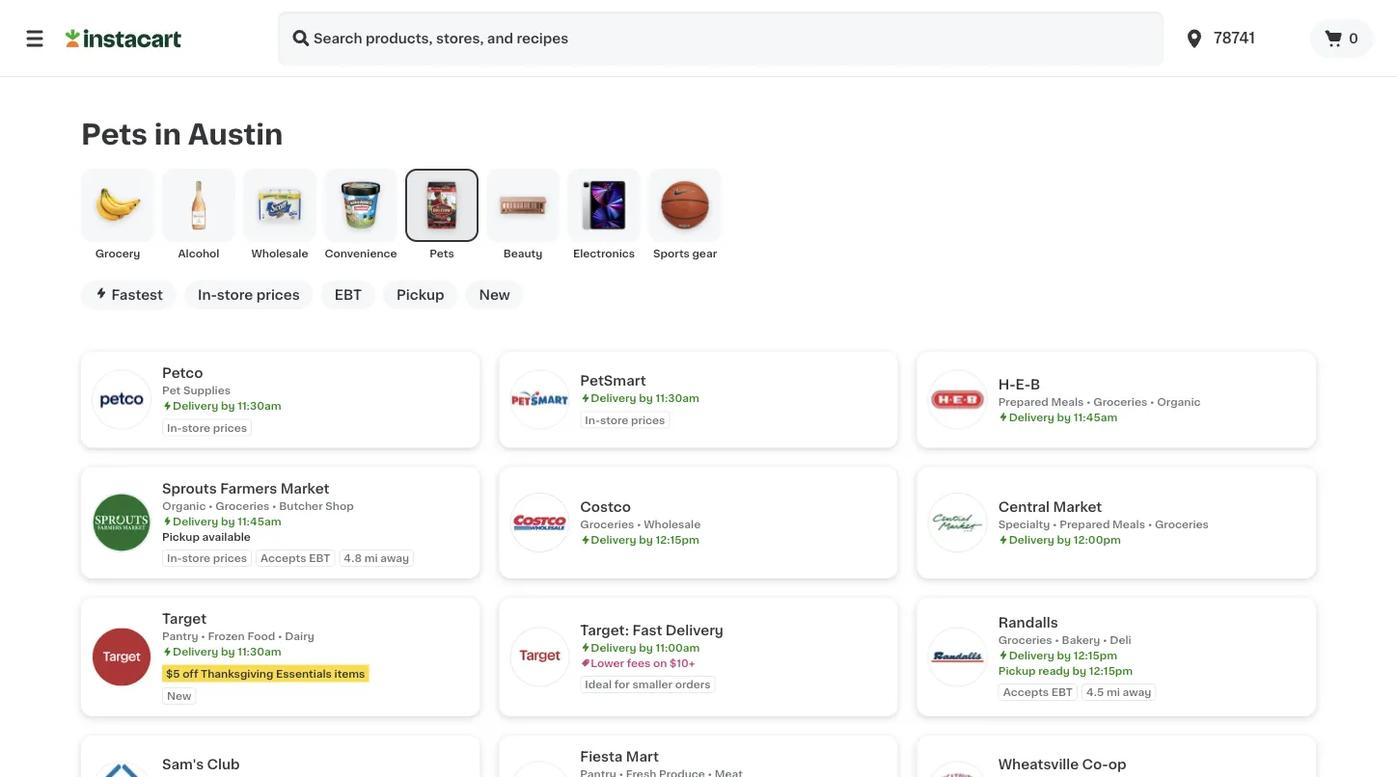 Task type: vqa. For each thing, say whether or not it's contained in the screenshot.
your
no



Task type: describe. For each thing, give the bounding box(es) containing it.
1 vertical spatial accepts
[[1004, 688, 1049, 698]]

fiesta mart link
[[499, 736, 898, 778]]

away for 4.8 mi away
[[381, 553, 409, 564]]

central market specialty • prepared meals • groceries
[[999, 501, 1209, 530]]

grocery
[[95, 248, 140, 259]]

wheatsville
[[999, 759, 1079, 772]]

costco
[[580, 501, 631, 515]]

delivery down supplies
[[173, 401, 218, 412]]

dairy
[[285, 632, 314, 642]]

4.8 mi away
[[344, 553, 409, 564]]

pickup ready by 12:15pm
[[999, 666, 1133, 677]]

sports
[[653, 248, 690, 259]]

delivery by 11:30am for petco
[[173, 401, 281, 412]]

$10+
[[670, 658, 695, 669]]

ready
[[1039, 666, 1070, 677]]

beauty button
[[486, 169, 560, 261]]

h e b image
[[929, 371, 987, 429]]

delivery down specialty
[[1009, 535, 1055, 546]]

austin
[[188, 121, 283, 148]]

prices down available
[[213, 553, 247, 564]]

store down petsmart
[[600, 415, 629, 426]]

by up the pickup ready by 12:15pm
[[1057, 651, 1072, 661]]

target pantry • frozen food • dairy
[[162, 613, 314, 642]]

• inside the costco groceries • wholesale
[[637, 520, 641, 530]]

delivery down petsmart
[[591, 393, 637, 404]]

pickup available
[[162, 532, 251, 542]]

butcher
[[279, 501, 323, 511]]

grocery button
[[81, 169, 154, 261]]

lower fees on $10+
[[591, 658, 695, 669]]

market inside sprouts farmers market organic • groceries • butcher shop
[[281, 482, 330, 496]]

1 vertical spatial accepts ebt
[[1004, 688, 1073, 698]]

sprouts farmers market organic • groceries • butcher shop
[[162, 482, 354, 511]]

ideal for smaller orders
[[585, 680, 711, 691]]

Search field
[[278, 12, 1164, 66]]

wheatsville co-op link
[[918, 736, 1317, 778]]

h-
[[999, 378, 1016, 392]]

petco image
[[93, 371, 151, 429]]

store down "pickup available"
[[182, 553, 210, 564]]

sam's club link
[[81, 736, 480, 778]]

delivery down 'pantry'
[[173, 647, 218, 658]]

groceries inside randalls groceries • bakery • deli
[[999, 635, 1053, 646]]

0 vertical spatial accepts ebt
[[261, 553, 330, 564]]

delivery down the costco
[[591, 535, 637, 546]]

2 78741 button from the left
[[1183, 12, 1299, 66]]

petsmart image
[[511, 371, 569, 429]]

$5
[[166, 669, 180, 679]]

1 vertical spatial 12:15pm
[[1074, 651, 1118, 661]]

sprouts farmers market image
[[93, 494, 151, 552]]

pets for pets in austin
[[81, 121, 148, 148]]

gear
[[693, 248, 717, 259]]

pantry
[[162, 632, 198, 642]]

orders
[[675, 680, 711, 691]]

delivery by 11:30am down petsmart
[[591, 393, 700, 404]]

1 vertical spatial delivery by 11:45am
[[173, 516, 281, 527]]

groceries inside the costco groceries • wholesale
[[580, 520, 634, 530]]

convenience button
[[324, 169, 398, 261]]

petsmart
[[580, 374, 646, 388]]

market inside central market specialty • prepared meals • groceries
[[1054, 501, 1103, 515]]

frozen
[[208, 632, 245, 642]]

4.5 mi away
[[1087, 688, 1152, 698]]

fiesta mart
[[580, 751, 659, 764]]

b
[[1031, 378, 1041, 392]]

deli
[[1110, 635, 1132, 646]]

costco image
[[511, 494, 569, 552]]

mi for 4.5
[[1107, 688, 1121, 698]]

randalls image
[[929, 629, 987, 687]]

ebt button
[[321, 281, 375, 310]]

food
[[247, 632, 275, 642]]

fees
[[627, 658, 651, 669]]

2 horizontal spatial ebt
[[1052, 688, 1073, 698]]

supplies
[[183, 385, 231, 396]]

beauty
[[504, 248, 543, 259]]

4.8
[[344, 553, 362, 564]]

target: fast delivery image
[[511, 629, 569, 687]]

1 78741 button from the left
[[1172, 12, 1311, 66]]

sports gear button
[[649, 169, 722, 261]]

11:30am for target
[[238, 647, 281, 658]]

pet
[[162, 385, 181, 396]]

fastest button
[[81, 281, 177, 310]]

pickup for pickup available
[[162, 532, 200, 542]]

2 vertical spatial 12:15pm
[[1090, 666, 1133, 677]]

0 vertical spatial delivery by 11:45am
[[1009, 412, 1118, 423]]

by up available
[[221, 516, 235, 527]]

specialty
[[999, 520, 1050, 530]]

groceries inside h-e-b prepared meals • groceries • organic
[[1094, 397, 1148, 407]]

thanksgiving
[[201, 669, 274, 679]]

pickup for pickup
[[397, 288, 444, 302]]

instacart logo image
[[66, 27, 181, 50]]

11:00am
[[656, 643, 700, 654]]

for
[[615, 680, 630, 691]]

delivery up ready
[[1009, 651, 1055, 661]]

fiesta
[[580, 751, 623, 764]]

wholesale button
[[243, 169, 317, 261]]

randalls
[[999, 616, 1059, 630]]

0 vertical spatial 12:15pm
[[656, 535, 700, 546]]

sam's club
[[162, 759, 240, 772]]

11:30am for petco
[[238, 401, 281, 412]]

pets in austin
[[81, 121, 283, 148]]

target: fast delivery
[[580, 624, 724, 638]]

club
[[207, 759, 240, 772]]



Task type: locate. For each thing, give the bounding box(es) containing it.
prices left ebt button on the top left
[[256, 288, 300, 302]]

2 horizontal spatial pickup
[[999, 666, 1036, 677]]

prices down supplies
[[213, 423, 247, 433]]

costco groceries • wholesale
[[580, 501, 701, 530]]

0 horizontal spatial delivery by 11:45am
[[173, 516, 281, 527]]

shop
[[326, 501, 354, 511]]

delivery up the lower
[[591, 643, 637, 654]]

alcohol
[[178, 248, 220, 259]]

lower
[[591, 658, 624, 669]]

e-
[[1016, 378, 1031, 392]]

by right ready
[[1073, 666, 1087, 677]]

mart
[[626, 751, 659, 764]]

delivery by 11:45am up available
[[173, 516, 281, 527]]

petco
[[162, 367, 203, 380]]

in- down petsmart
[[585, 415, 600, 426]]

organic
[[1157, 397, 1201, 407], [162, 501, 206, 511]]

mi
[[365, 553, 378, 564], [1107, 688, 1121, 698]]

1 vertical spatial mi
[[1107, 688, 1121, 698]]

delivery by 11:45am down b at the right of the page
[[1009, 412, 1118, 423]]

prices inside button
[[256, 288, 300, 302]]

1 vertical spatial pickup
[[162, 532, 200, 542]]

0 horizontal spatial ebt
[[309, 553, 330, 564]]

groceries inside sprouts farmers market organic • groceries • butcher shop
[[216, 501, 270, 511]]

1 vertical spatial wholesale
[[644, 520, 701, 530]]

delivery by 12:15pm
[[591, 535, 700, 546], [1009, 651, 1118, 661]]

ebt down convenience
[[335, 288, 362, 302]]

2 vertical spatial pickup
[[999, 666, 1036, 677]]

1 horizontal spatial new
[[479, 288, 510, 302]]

1 horizontal spatial ebt
[[335, 288, 362, 302]]

delivery
[[591, 393, 637, 404], [173, 401, 218, 412], [1009, 412, 1055, 423], [173, 516, 218, 527], [591, 535, 637, 546], [1009, 535, 1055, 546], [666, 624, 724, 638], [591, 643, 637, 654], [173, 647, 218, 658], [1009, 651, 1055, 661]]

in-store prices down "pickup available"
[[167, 553, 247, 564]]

petco pet supplies
[[162, 367, 231, 396]]

in-store prices down petsmart
[[585, 415, 665, 426]]

•
[[1087, 397, 1091, 407], [1150, 397, 1155, 407], [209, 501, 213, 511], [272, 501, 277, 511], [637, 520, 641, 530], [1053, 520, 1057, 530], [1148, 520, 1153, 530], [201, 632, 205, 642], [278, 632, 282, 642], [1055, 635, 1060, 646], [1103, 635, 1108, 646]]

0 vertical spatial wholesale
[[251, 248, 308, 259]]

away right the '4.5'
[[1123, 688, 1152, 698]]

organic inside sprouts farmers market organic • groceries • butcher shop
[[162, 501, 206, 511]]

target
[[162, 613, 207, 626]]

by up the lower fees on $10+
[[639, 643, 653, 654]]

pickup for pickup ready by 12:15pm
[[999, 666, 1036, 677]]

0 horizontal spatial delivery by 12:15pm
[[591, 535, 700, 546]]

sam's
[[162, 759, 204, 772]]

0 horizontal spatial market
[[281, 482, 330, 496]]

1 horizontal spatial market
[[1054, 501, 1103, 515]]

electronics
[[573, 248, 635, 259]]

bakery
[[1062, 635, 1101, 646]]

groceries
[[1094, 397, 1148, 407], [216, 501, 270, 511], [580, 520, 634, 530], [1155, 520, 1209, 530], [999, 635, 1053, 646]]

co-
[[1083, 759, 1109, 772]]

groceries inside central market specialty • prepared meals • groceries
[[1155, 520, 1209, 530]]

1 horizontal spatial 11:45am
[[1074, 412, 1118, 423]]

0 vertical spatial ebt
[[335, 288, 362, 302]]

in-store prices
[[198, 288, 300, 302], [585, 415, 665, 426], [167, 423, 247, 433], [167, 553, 247, 564]]

0 horizontal spatial mi
[[365, 553, 378, 564]]

sports gear
[[653, 248, 717, 259]]

1 vertical spatial away
[[1123, 688, 1152, 698]]

pets left in on the top
[[81, 121, 148, 148]]

0 horizontal spatial new
[[167, 691, 191, 702]]

4.5
[[1087, 688, 1104, 698]]

fast
[[633, 624, 662, 638]]

pickup button
[[383, 281, 458, 310]]

1 horizontal spatial mi
[[1107, 688, 1121, 698]]

delivery by 11:30am down supplies
[[173, 401, 281, 412]]

target:
[[580, 624, 629, 638]]

store down supplies
[[182, 423, 210, 433]]

items
[[335, 669, 365, 679]]

meals
[[1052, 397, 1084, 407], [1113, 520, 1146, 530]]

away
[[381, 553, 409, 564], [1123, 688, 1152, 698]]

delivery by 12:00pm
[[1009, 535, 1121, 546]]

wholesale inside the costco groceries • wholesale
[[644, 520, 701, 530]]

farmers
[[220, 482, 277, 496]]

1 horizontal spatial pickup
[[397, 288, 444, 302]]

accepts
[[261, 553, 306, 564], [1004, 688, 1049, 698]]

pickup inside button
[[397, 288, 444, 302]]

ideal
[[585, 680, 612, 691]]

store down alcohol
[[217, 288, 253, 302]]

in- inside button
[[198, 288, 217, 302]]

meals inside central market specialty • prepared meals • groceries
[[1113, 520, 1146, 530]]

prepared down e-
[[999, 397, 1049, 407]]

store inside button
[[217, 288, 253, 302]]

by down supplies
[[221, 401, 235, 412]]

electronics button
[[568, 169, 641, 261]]

ebt inside button
[[335, 288, 362, 302]]

1 vertical spatial new
[[167, 691, 191, 702]]

1 horizontal spatial wholesale
[[644, 520, 701, 530]]

in- down "pickup available"
[[167, 553, 182, 564]]

essentials
[[276, 669, 332, 679]]

randalls groceries • bakery • deli
[[999, 616, 1132, 646]]

wheatsville co-op
[[999, 759, 1127, 772]]

0 vertical spatial delivery by 12:15pm
[[591, 535, 700, 546]]

alcohol button
[[162, 169, 236, 261]]

0 vertical spatial prepared
[[999, 397, 1049, 407]]

0 horizontal spatial wholesale
[[251, 248, 308, 259]]

pickup left ready
[[999, 666, 1036, 677]]

0 vertical spatial accepts
[[261, 553, 306, 564]]

in-store prices down alcohol
[[198, 288, 300, 302]]

0 horizontal spatial pets
[[81, 121, 148, 148]]

1 vertical spatial pets
[[430, 248, 454, 259]]

away right '4.8'
[[381, 553, 409, 564]]

accepts down ready
[[1004, 688, 1049, 698]]

1 vertical spatial prepared
[[1060, 520, 1110, 530]]

prepared inside central market specialty • prepared meals • groceries
[[1060, 520, 1110, 530]]

ebt left '4.8'
[[309, 553, 330, 564]]

0 horizontal spatial away
[[381, 553, 409, 564]]

mi right the '4.5'
[[1107, 688, 1121, 698]]

11:45am down sprouts farmers market organic • groceries • butcher shop
[[238, 516, 281, 527]]

delivery up "pickup available"
[[173, 516, 218, 527]]

12:15pm up 4.5 mi away
[[1090, 666, 1133, 677]]

market up butcher
[[281, 482, 330, 496]]

1 vertical spatial organic
[[162, 501, 206, 511]]

0 vertical spatial market
[[281, 482, 330, 496]]

by down petsmart
[[639, 393, 653, 404]]

accepts ebt down ready
[[1004, 688, 1073, 698]]

in-store prices down supplies
[[167, 423, 247, 433]]

accepts ebt down butcher
[[261, 553, 330, 564]]

12:00pm
[[1074, 535, 1121, 546]]

new down beauty
[[479, 288, 510, 302]]

1 horizontal spatial away
[[1123, 688, 1152, 698]]

away for 4.5 mi away
[[1123, 688, 1152, 698]]

market
[[281, 482, 330, 496], [1054, 501, 1103, 515]]

0 vertical spatial new
[[479, 288, 510, 302]]

organic inside h-e-b prepared meals • groceries • organic
[[1157, 397, 1201, 407]]

1 horizontal spatial accepts ebt
[[1004, 688, 1073, 698]]

by
[[639, 393, 653, 404], [221, 401, 235, 412], [1057, 412, 1072, 423], [221, 516, 235, 527], [639, 535, 653, 546], [1057, 535, 1072, 546], [639, 643, 653, 654], [221, 647, 235, 658], [1057, 651, 1072, 661], [1073, 666, 1087, 677]]

pets in austin main content
[[0, 77, 1398, 778]]

0 horizontal spatial 11:45am
[[238, 516, 281, 527]]

in-store prices button
[[184, 281, 313, 310]]

pickup left available
[[162, 532, 200, 542]]

fastest
[[111, 288, 163, 302]]

0 horizontal spatial pickup
[[162, 532, 200, 542]]

delivery by 12:15pm up the pickup ready by 12:15pm
[[1009, 651, 1118, 661]]

delivery by 12:15pm down the costco groceries • wholesale
[[591, 535, 700, 546]]

delivery by 11:30am down frozen
[[173, 647, 281, 658]]

1 vertical spatial delivery by 12:15pm
[[1009, 651, 1118, 661]]

1 vertical spatial meals
[[1113, 520, 1146, 530]]

new button
[[466, 281, 524, 310]]

12:15pm down the costco groceries • wholesale
[[656, 535, 700, 546]]

delivery by 11:45am
[[1009, 412, 1118, 423], [173, 516, 281, 527]]

prepared up 12:00pm
[[1060, 520, 1110, 530]]

pets button
[[405, 169, 479, 261]]

market up the delivery by 12:00pm
[[1054, 501, 1103, 515]]

central
[[999, 501, 1050, 515]]

prices down petsmart
[[631, 415, 665, 426]]

0 vertical spatial mi
[[365, 553, 378, 564]]

delivery by 11:00am
[[591, 643, 700, 654]]

0 vertical spatial pickup
[[397, 288, 444, 302]]

convenience
[[325, 248, 397, 259]]

1 vertical spatial ebt
[[309, 553, 330, 564]]

delivery down b at the right of the page
[[1009, 412, 1055, 423]]

1 horizontal spatial pets
[[430, 248, 454, 259]]

prepared inside h-e-b prepared meals • groceries • organic
[[999, 397, 1049, 407]]

delivery up 11:00am
[[666, 624, 724, 638]]

1 horizontal spatial accepts
[[1004, 688, 1049, 698]]

1 horizontal spatial delivery by 12:15pm
[[1009, 651, 1118, 661]]

0 horizontal spatial accepts ebt
[[261, 553, 330, 564]]

0 vertical spatial pets
[[81, 121, 148, 148]]

1 horizontal spatial meals
[[1113, 520, 1146, 530]]

in-store prices inside button
[[198, 288, 300, 302]]

pets inside button
[[430, 248, 454, 259]]

by left 12:00pm
[[1057, 535, 1072, 546]]

0 horizontal spatial accepts
[[261, 553, 306, 564]]

ebt
[[335, 288, 362, 302], [309, 553, 330, 564], [1052, 688, 1073, 698]]

2 vertical spatial ebt
[[1052, 688, 1073, 698]]

accepts down butcher
[[261, 553, 306, 564]]

pickup
[[397, 288, 444, 302], [162, 532, 200, 542], [999, 666, 1036, 677]]

new inside new button
[[479, 288, 510, 302]]

0 horizontal spatial meals
[[1052, 397, 1084, 407]]

pets up pickup button
[[430, 248, 454, 259]]

in-
[[198, 288, 217, 302], [585, 415, 600, 426], [167, 423, 182, 433], [167, 553, 182, 564]]

12:15pm down 'bakery'
[[1074, 651, 1118, 661]]

0 horizontal spatial prepared
[[999, 397, 1049, 407]]

in- down alcohol
[[198, 288, 217, 302]]

0 horizontal spatial organic
[[162, 501, 206, 511]]

new down $5 in the left of the page
[[167, 691, 191, 702]]

1 horizontal spatial delivery by 11:45am
[[1009, 412, 1118, 423]]

pickup right ebt button on the top left
[[397, 288, 444, 302]]

mi for 4.8
[[365, 553, 378, 564]]

on
[[653, 658, 667, 669]]

0 vertical spatial meals
[[1052, 397, 1084, 407]]

prepared
[[999, 397, 1049, 407], [1060, 520, 1110, 530]]

pets for pets
[[430, 248, 454, 259]]

central market image
[[929, 494, 987, 552]]

11:45am down h-e-b prepared meals • groceries • organic
[[1074, 412, 1118, 423]]

1 horizontal spatial organic
[[1157, 397, 1201, 407]]

mi right '4.8'
[[365, 553, 378, 564]]

0
[[1349, 32, 1359, 45]]

sprouts
[[162, 482, 217, 496]]

in- down pet
[[167, 423, 182, 433]]

0 vertical spatial away
[[381, 553, 409, 564]]

target image
[[93, 629, 151, 687]]

meals inside h-e-b prepared meals • groceries • organic
[[1052, 397, 1084, 407]]

78741
[[1214, 31, 1256, 45]]

delivery by 11:30am for target
[[173, 647, 281, 658]]

1 vertical spatial 11:45am
[[238, 516, 281, 527]]

off
[[183, 669, 198, 679]]

delivery by 11:30am
[[591, 393, 700, 404], [173, 401, 281, 412], [173, 647, 281, 658]]

by down the costco groceries • wholesale
[[639, 535, 653, 546]]

wholesale inside button
[[251, 248, 308, 259]]

$5 off thanksgiving essentials items
[[166, 669, 365, 679]]

1 horizontal spatial prepared
[[1060, 520, 1110, 530]]

h-e-b prepared meals • groceries • organic
[[999, 378, 1201, 407]]

0 vertical spatial 11:45am
[[1074, 412, 1118, 423]]

0 button
[[1311, 19, 1374, 58]]

0 vertical spatial organic
[[1157, 397, 1201, 407]]

wholesale
[[251, 248, 308, 259], [644, 520, 701, 530]]

1 vertical spatial market
[[1054, 501, 1103, 515]]

op
[[1109, 759, 1127, 772]]

smaller
[[633, 680, 673, 691]]

None search field
[[278, 12, 1164, 66]]

ebt down the pickup ready by 12:15pm
[[1052, 688, 1073, 698]]

available
[[202, 532, 251, 542]]

by down frozen
[[221, 647, 235, 658]]

by down h-e-b prepared meals • groceries • organic
[[1057, 412, 1072, 423]]

in
[[154, 121, 181, 148]]

pets
[[81, 121, 148, 148], [430, 248, 454, 259]]



